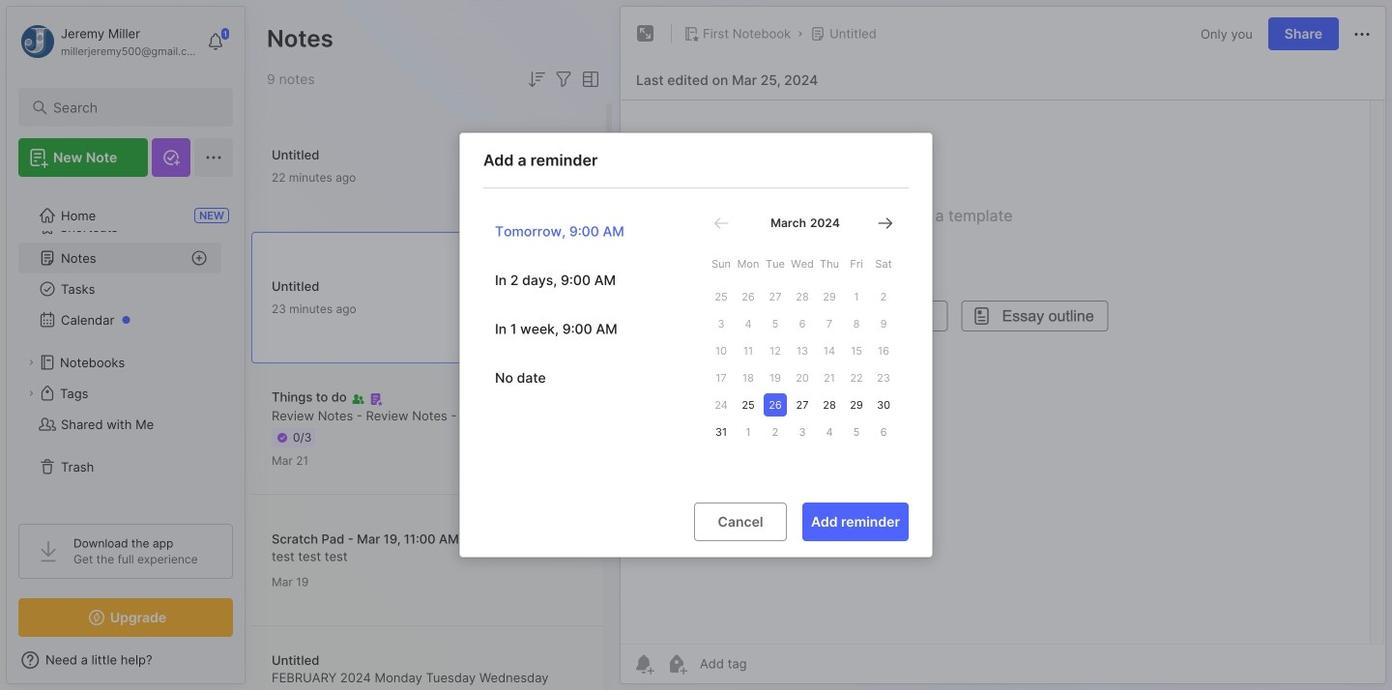 Task type: locate. For each thing, give the bounding box(es) containing it.
add a reminder image
[[632, 653, 656, 676]]

expand tags image
[[25, 388, 37, 399]]

None search field
[[53, 96, 207, 119]]

tree
[[7, 189, 245, 507]]

none search field inside main element
[[53, 96, 207, 119]]

expand note image
[[634, 22, 658, 45]]

add tag image
[[665, 653, 689, 676]]



Task type: vqa. For each thing, say whether or not it's contained in the screenshot.
Search text field
yes



Task type: describe. For each thing, give the bounding box(es) containing it.
Note Editor text field
[[621, 100, 1386, 644]]

Search text field
[[53, 99, 207, 117]]

tree inside main element
[[7, 189, 245, 507]]

note window element
[[620, 6, 1387, 685]]

main element
[[0, 0, 251, 690]]

expand notebooks image
[[25, 357, 37, 368]]



